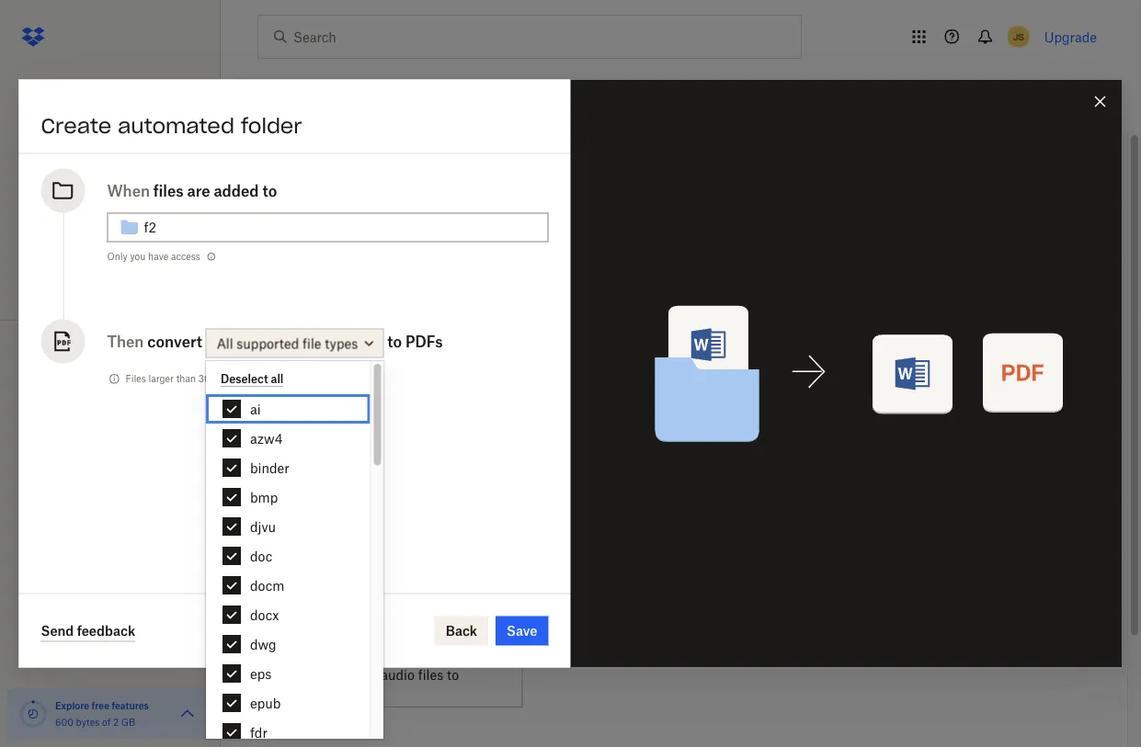 Task type: locate. For each thing, give the bounding box(es) containing it.
all files
[[39, 83, 77, 97]]

0 vertical spatial format
[[441, 546, 482, 562]]

a left category
[[382, 445, 389, 460]]

convert
[[147, 333, 202, 350], [332, 566, 378, 582], [332, 667, 378, 683]]

format inside choose a file format to convert audio files to
[[415, 647, 455, 663]]

dwg checkbox item
[[206, 630, 370, 660]]

docx checkbox item
[[206, 601, 370, 630]]

format up audio
[[415, 647, 455, 663]]

epub
[[250, 696, 281, 712]]

column header
[[650, 204, 895, 244], [895, 204, 1091, 244]]

convert inside create automated folder dialog
[[147, 333, 202, 350]]

choose
[[332, 445, 378, 460], [332, 546, 378, 562], [332, 647, 378, 663]]

less image
[[15, 216, 33, 234]]

then
[[107, 333, 144, 350]]

1 horizontal spatial all
[[217, 336, 233, 351]]

an left image
[[382, 546, 397, 562]]

pdfs
[[406, 333, 443, 350]]

files
[[56, 83, 77, 97], [153, 182, 184, 200], [82, 284, 104, 298], [332, 465, 357, 481], [612, 465, 637, 481], [381, 566, 406, 582], [418, 667, 444, 683]]

file inside dropdown button
[[303, 336, 322, 351]]

a inside choose a file format to convert audio files to
[[382, 647, 389, 663]]

choose for choose an image format to convert files to
[[332, 546, 378, 562]]

djvu checkbox item
[[206, 512, 370, 542]]

a
[[382, 445, 389, 460], [636, 445, 644, 460], [382, 647, 389, 663]]

files left the are
[[153, 182, 184, 200]]

deleted
[[39, 284, 79, 298]]

600
[[55, 717, 73, 729]]

1 vertical spatial when
[[265, 216, 302, 231]]

choose a file format to convert audio files to
[[332, 647, 471, 683]]

bytes
[[76, 717, 100, 729]]

will
[[228, 373, 244, 385]]

1 vertical spatial convert
[[332, 566, 378, 582]]

add
[[258, 376, 287, 395]]

larger
[[149, 373, 174, 385]]

convert inside choose a file format to convert audio files to
[[332, 667, 378, 683]]

add an automation
[[258, 376, 405, 395]]

0 horizontal spatial all
[[39, 83, 53, 97]]

a for category
[[382, 445, 389, 460]]

doc
[[250, 549, 272, 564]]

ai checkbox item
[[206, 395, 370, 424]]

files right audio
[[418, 667, 444, 683]]

files down image
[[381, 566, 406, 582]]

to pdfs
[[387, 333, 443, 350]]

choose inside choose an image format to convert files to
[[332, 546, 378, 562]]

1 vertical spatial an
[[382, 546, 397, 562]]

docx
[[250, 608, 279, 623]]

convert inside choose an image format to convert files to
[[332, 566, 378, 582]]

1 vertical spatial all
[[217, 336, 233, 351]]

2 vertical spatial choose
[[332, 647, 378, 663]]

add an automation main content
[[250, 132, 1128, 748]]

a inside choose a category to sort files by
[[382, 445, 389, 460]]

0 vertical spatial all
[[39, 83, 53, 97]]

epub checkbox item
[[206, 689, 370, 718]]

quota usage element
[[18, 700, 48, 729]]

choose inside choose a category to sort files by
[[332, 445, 378, 460]]

have
[[148, 251, 169, 263]]

all files link
[[15, 74, 221, 107]]

list
[[0, 63, 221, 320]]

files are added to
[[153, 182, 277, 200]]

0 vertical spatial an
[[292, 376, 311, 395]]

0 horizontal spatial file
[[303, 336, 322, 351]]

list containing all files
[[0, 63, 221, 320]]

files up photos
[[56, 83, 77, 97]]

by
[[361, 465, 375, 481]]

1 horizontal spatial an
[[382, 546, 397, 562]]

a up audio
[[382, 647, 389, 663]]

an
[[292, 376, 311, 395], [382, 546, 397, 562]]

format inside choose an image format to convert files to
[[441, 546, 482, 562]]

1 horizontal spatial when
[[265, 216, 302, 231]]

0 vertical spatial convert
[[147, 333, 202, 350]]

that
[[674, 445, 698, 460]]

all up photos
[[39, 83, 53, 97]]

only you have access
[[107, 251, 200, 263]]

shared
[[39, 149, 76, 163]]

to inside choose a category to sort files by
[[448, 445, 461, 460]]

file inside choose a file format to convert audio files to
[[392, 647, 411, 663]]

cell
[[650, 244, 895, 296], [895, 244, 1091, 296], [1076, 244, 1091, 296]]

azw4 checkbox item
[[206, 424, 370, 454]]

files inside choose a category to sort files by
[[332, 465, 357, 481]]

convert for choose an image format to convert files to
[[332, 566, 378, 582]]

automated
[[118, 113, 235, 138]]

binder
[[250, 460, 289, 476]]

all
[[271, 373, 284, 386]]

files larger than 30mb will not be converted
[[126, 373, 319, 385]]

0 vertical spatial choose
[[332, 445, 378, 460]]

1 vertical spatial choose
[[332, 546, 378, 562]]

an for choose
[[382, 546, 397, 562]]

a inside set a rule that renames files
[[636, 445, 644, 460]]

dropbox image
[[15, 18, 52, 55]]

0 horizontal spatial an
[[292, 376, 311, 395]]

ai
[[250, 402, 261, 417]]

files inside create automated folder dialog
[[153, 182, 184, 200]]

0 vertical spatial file
[[303, 336, 322, 351]]

files
[[126, 373, 146, 385]]

when inside create automated folder dialog
[[107, 182, 150, 200]]

you
[[130, 251, 146, 263]]

binder checkbox item
[[206, 454, 370, 483]]

files inside set a rule that renames files
[[612, 465, 637, 481]]

file up audio
[[392, 647, 411, 663]]

photos
[[39, 116, 74, 130]]

1 vertical spatial file
[[392, 647, 411, 663]]

file
[[303, 336, 322, 351], [392, 647, 411, 663]]

format
[[441, 546, 482, 562], [415, 647, 455, 663]]

choose for choose a file format to convert audio files to
[[332, 647, 378, 663]]

when down files are added to
[[265, 216, 302, 231]]

2 vertical spatial convert
[[332, 667, 378, 683]]

files right deleted in the left of the page
[[82, 284, 104, 298]]

set a rule that renames files button
[[530, 412, 810, 513]]

choose inside choose a file format to convert audio files to
[[332, 647, 378, 663]]

signatures link
[[15, 173, 221, 206]]

explore
[[55, 701, 89, 712]]

3 choose from the top
[[332, 647, 378, 663]]

0 vertical spatial when
[[107, 182, 150, 200]]

file left types
[[303, 336, 322, 351]]

format right image
[[441, 546, 482, 562]]

files left 'by'
[[332, 465, 357, 481]]

an inside choose an image format to convert files to
[[382, 546, 397, 562]]

1 horizontal spatial file
[[392, 647, 411, 663]]

automation
[[316, 376, 405, 395]]

row
[[258, 244, 1091, 296]]

2 choose from the top
[[332, 546, 378, 562]]

a right set
[[636, 445, 644, 460]]

1 column header from the left
[[650, 204, 895, 244]]

deselect all
[[221, 373, 284, 386]]

1 vertical spatial format
[[415, 647, 455, 663]]

an right all
[[292, 376, 311, 395]]

create automated folder
[[41, 113, 302, 138]]

when down shared link
[[107, 182, 150, 200]]

all
[[39, 83, 53, 97], [217, 336, 233, 351]]

upgrade
[[1045, 29, 1097, 45]]

all up 'files larger than 30mb will not be converted'
[[217, 336, 233, 351]]

deselect
[[221, 373, 268, 386]]

create automated folder dialog
[[19, 80, 1123, 668]]

choose a category to sort files by
[[332, 445, 488, 481]]

when
[[107, 182, 150, 200], [265, 216, 302, 231]]

audio
[[381, 667, 415, 683]]

convert for choose a file format to convert audio files to
[[332, 667, 378, 683]]

to
[[263, 182, 277, 200], [387, 333, 402, 350], [448, 445, 461, 460], [485, 546, 498, 562], [410, 566, 422, 582], [459, 647, 471, 663], [447, 667, 459, 683]]

file requests link
[[15, 241, 221, 274]]

fdr
[[250, 725, 268, 741]]

all for all files
[[39, 83, 53, 97]]

of
[[102, 717, 111, 729]]

0 horizontal spatial when
[[107, 182, 150, 200]]

files down set
[[612, 465, 637, 481]]

1 choose from the top
[[332, 445, 378, 460]]

all inside dropdown button
[[217, 336, 233, 351]]

file requests
[[39, 251, 106, 264]]



Task type: describe. For each thing, give the bounding box(es) containing it.
create
[[41, 113, 111, 138]]

choose an image format to convert files to button
[[250, 513, 530, 615]]

deleted files
[[39, 284, 104, 298]]

when table
[[258, 204, 1091, 296]]

bmp checkbox item
[[206, 483, 370, 512]]

dwg
[[250, 637, 277, 653]]

explore free features 600 bytes of 2 gb
[[55, 701, 149, 729]]

fdr checkbox item
[[206, 718, 370, 748]]

choose an image format to convert files to
[[332, 546, 498, 582]]

converted
[[276, 373, 319, 385]]

be
[[263, 373, 273, 385]]

all for all supported file types
[[217, 336, 233, 351]]

files inside choose an image format to convert files to
[[381, 566, 406, 582]]

not
[[246, 373, 260, 385]]

choose for choose a category to sort files by
[[332, 445, 378, 460]]

than
[[176, 373, 196, 385]]

features
[[112, 701, 149, 712]]

azw4
[[250, 431, 283, 447]]

set
[[612, 445, 633, 460]]

a for rule
[[636, 445, 644, 460]]

Folder name text field
[[144, 218, 538, 238]]

choose a category to sort files by button
[[250, 412, 530, 513]]

3 cell from the left
[[1076, 244, 1091, 296]]

format for file
[[415, 647, 455, 663]]

renames
[[702, 445, 754, 460]]

30mb
[[198, 373, 226, 385]]

deselect all button
[[221, 373, 284, 387]]

djvu
[[250, 519, 276, 535]]

photos link
[[15, 107, 221, 140]]

folder
[[241, 113, 302, 138]]

2
[[113, 717, 119, 729]]

file for supported
[[303, 336, 322, 351]]

bmp
[[250, 490, 278, 505]]

rule
[[647, 445, 671, 460]]

an for add
[[292, 376, 311, 395]]

shared link
[[15, 140, 221, 173]]

all supported file types
[[217, 336, 358, 351]]

less
[[39, 218, 63, 231]]

set a rule that renames files
[[612, 445, 754, 481]]

deleted files link
[[15, 274, 221, 307]]

access
[[171, 251, 200, 263]]

all supported file types button
[[206, 329, 384, 358]]

upgrade link
[[1045, 29, 1097, 45]]

file for a
[[392, 647, 411, 663]]

folders
[[40, 339, 81, 353]]

a for file
[[382, 647, 389, 663]]

category
[[392, 445, 445, 460]]

2 cell from the left
[[895, 244, 1091, 296]]

when column header
[[258, 204, 650, 244]]

free
[[92, 701, 109, 712]]

files inside choose a file format to convert audio files to
[[418, 667, 444, 683]]

folder permissions image
[[204, 250, 219, 264]]

docm checkbox item
[[206, 571, 370, 601]]

sort
[[464, 445, 488, 460]]

are
[[187, 182, 210, 200]]

file
[[39, 251, 58, 264]]

1 cell from the left
[[650, 244, 895, 296]]

requests
[[61, 251, 106, 264]]

format for image
[[441, 546, 482, 562]]

doc checkbox item
[[206, 542, 370, 571]]

only
[[107, 251, 128, 263]]

eps
[[250, 666, 272, 682]]

signatures
[[39, 183, 96, 196]]

types
[[325, 336, 358, 351]]

docm
[[250, 578, 285, 594]]

added
[[214, 182, 259, 200]]

eps checkbox item
[[206, 660, 370, 689]]

when row
[[258, 204, 1091, 244]]

gb
[[121, 717, 136, 729]]

image
[[400, 546, 438, 562]]

choose a file format to convert audio files to button
[[250, 615, 530, 716]]

when inside column header
[[265, 216, 302, 231]]

supported
[[237, 336, 299, 351]]

2 column header from the left
[[895, 204, 1091, 244]]

folders button
[[0, 332, 221, 359]]



Task type: vqa. For each thing, say whether or not it's contained in the screenshot.
2nd group from the bottom
no



